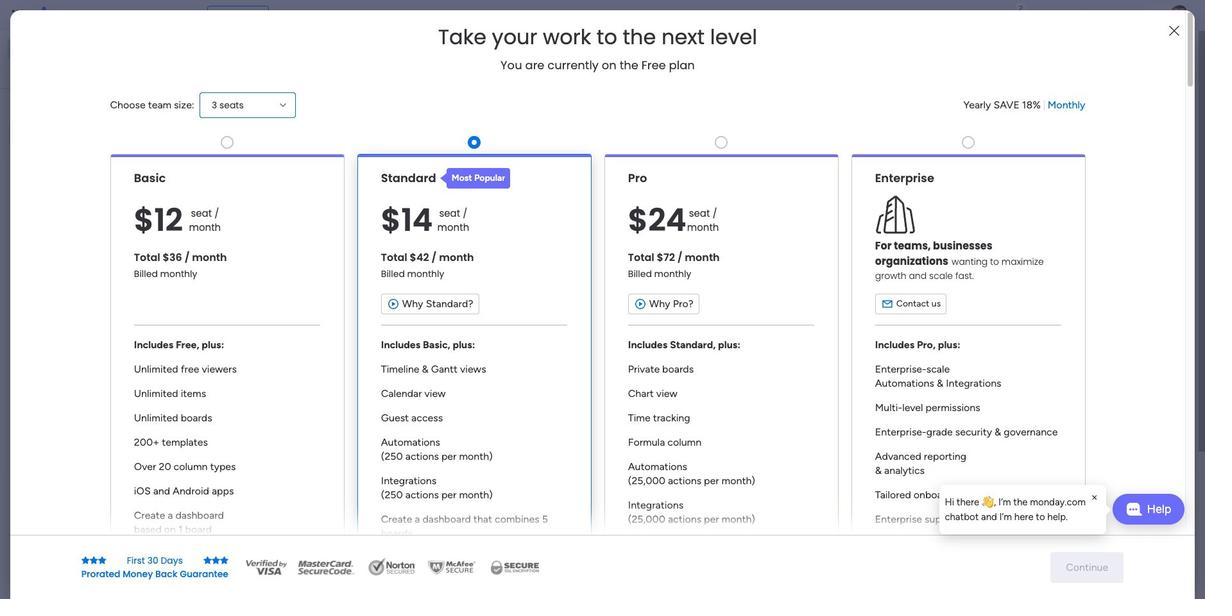 Task type: describe. For each thing, give the bounding box(es) containing it.
quick search results list box
[[237, 120, 925, 447]]

chat bot icon image
[[1126, 503, 1142, 516]]

update feed image
[[1006, 9, 1019, 22]]

2 vertical spatial terry turtle image
[[267, 575, 293, 600]]

circle o image
[[975, 153, 983, 163]]

close recently visited image
[[237, 105, 252, 120]]

standard tier selected option
[[357, 154, 592, 579]]

mcafee secure image
[[426, 558, 478, 577]]

1 vertical spatial option
[[8, 60, 156, 81]]

basic tier selected option
[[110, 154, 344, 579]]

2 star image from the left
[[90, 556, 98, 565]]

select product image
[[12, 9, 24, 22]]

component image
[[706, 255, 718, 266]]

remove from favorites image
[[436, 235, 449, 247]]

check circle image
[[975, 137, 983, 147]]

search everything image
[[1094, 9, 1107, 22]]

help image
[[1122, 9, 1135, 22]]

1 star image from the left
[[81, 556, 90, 565]]

see plans image
[[213, 8, 225, 22]]

monday marketplace image
[[1063, 9, 1075, 22]]

1 vertical spatial terry turtle image
[[267, 528, 293, 553]]

2 vertical spatial option
[[0, 152, 164, 154]]

getting started element
[[955, 468, 1148, 519]]



Task type: vqa. For each thing, say whether or not it's contained in the screenshot.
1st circle o icon from the bottom
no



Task type: locate. For each thing, give the bounding box(es) containing it.
help center element
[[955, 530, 1148, 581]]

add to favorites image
[[889, 235, 902, 247]]

list box
[[0, 150, 164, 457]]

star image
[[81, 556, 90, 565], [90, 556, 98, 565]]

0 vertical spatial option
[[8, 39, 156, 59]]

mastercard secure code image
[[294, 558, 358, 577]]

verified by visa image
[[244, 558, 289, 577]]

star image
[[98, 556, 106, 565], [204, 556, 212, 565], [212, 556, 220, 565], [220, 556, 229, 565]]

terry turtle image left mastercard secure code image
[[267, 575, 293, 600]]

enterprise tier selected option
[[852, 154, 1086, 579]]

templates image image
[[967, 258, 1136, 347]]

3 star image from the left
[[212, 556, 220, 565]]

tier options list box
[[110, 131, 1086, 579]]

2 star image from the left
[[204, 556, 212, 565]]

2 element
[[366, 483, 382, 499], [366, 483, 382, 499]]

heading
[[438, 26, 758, 49]]

option
[[8, 39, 156, 59], [8, 60, 156, 81], [0, 152, 164, 154]]

terry turtle image up the verified by visa image on the left of page
[[267, 528, 293, 553]]

terry turtle image right the help icon at the right top of page
[[1170, 5, 1190, 26]]

notifications image
[[978, 9, 991, 22]]

invite members image
[[1034, 9, 1047, 22]]

norton secured image
[[363, 558, 421, 577]]

terry turtle image
[[1170, 5, 1190, 26], [267, 528, 293, 553], [267, 575, 293, 600]]

pro tier selected option
[[604, 154, 839, 579]]

section head inside standard tier selected option
[[440, 168, 511, 189]]

add to favorites image
[[436, 392, 449, 405]]

section head
[[440, 168, 511, 189]]

0 vertical spatial terry turtle image
[[1170, 5, 1190, 26]]

4 star image from the left
[[220, 556, 229, 565]]

1 star image from the left
[[98, 556, 106, 565]]

dialog
[[940, 485, 1107, 535]]

ssl encrypted image
[[483, 558, 547, 577]]

2 image
[[1016, 1, 1027, 15]]

billing cycle selection group
[[964, 98, 1086, 112]]



